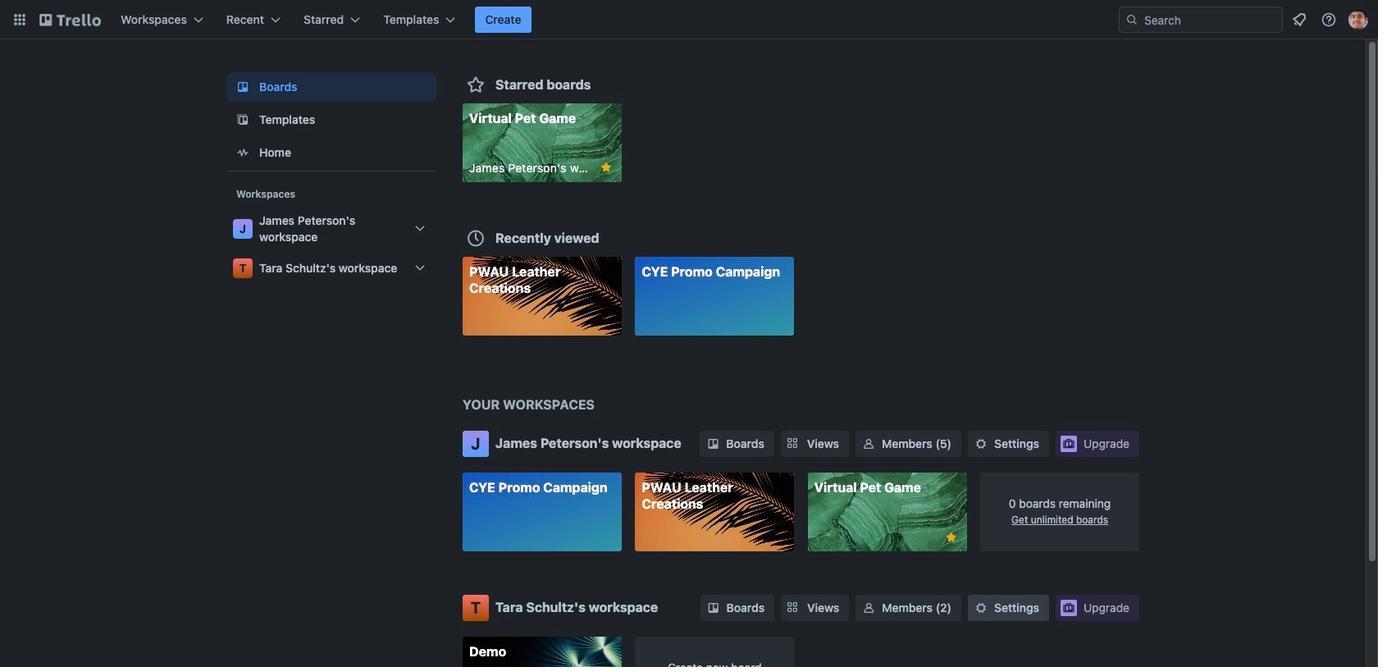 Task type: vqa. For each thing, say whether or not it's contained in the screenshot.
the right Maria Williams (mariawilliams94) image
no



Task type: describe. For each thing, give the bounding box(es) containing it.
click to unstar this board. it will be removed from your starred list. image
[[599, 160, 614, 175]]

home image
[[233, 143, 253, 162]]

template board image
[[233, 110, 253, 130]]

board image
[[233, 77, 253, 97]]

back to home image
[[39, 7, 101, 33]]

james peterson (jamespeterson93) image
[[1349, 10, 1369, 30]]

search image
[[1126, 13, 1139, 26]]

primary element
[[0, 0, 1379, 39]]



Task type: locate. For each thing, give the bounding box(es) containing it.
sm image
[[973, 436, 990, 452], [861, 600, 878, 616], [973, 600, 990, 616]]

open information menu image
[[1321, 11, 1338, 28]]

0 notifications image
[[1290, 10, 1310, 30]]

Search field
[[1119, 7, 1284, 33]]

sm image
[[705, 436, 722, 452], [861, 436, 877, 452], [705, 600, 722, 616]]



